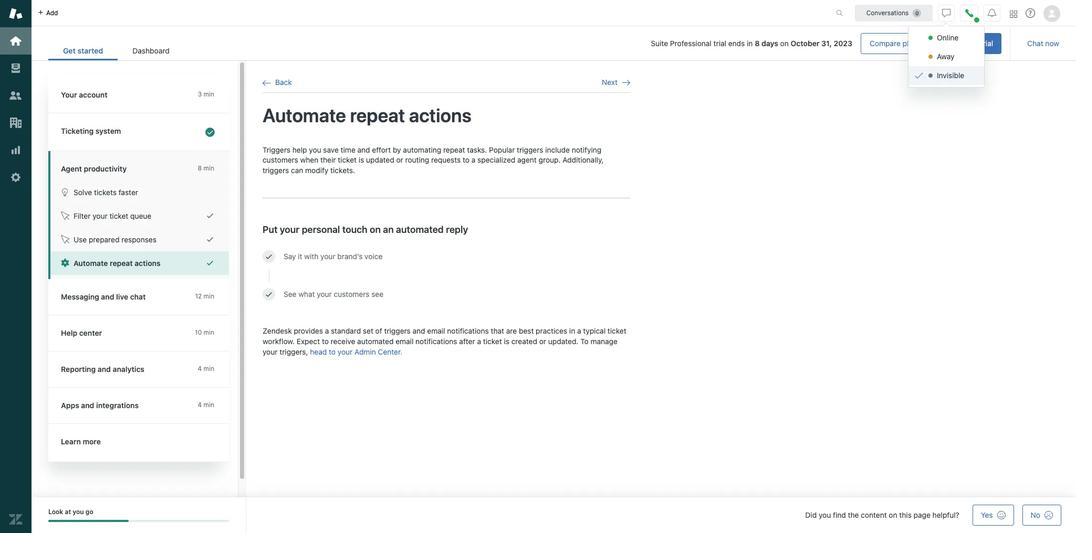 Task type: vqa. For each thing, say whether or not it's contained in the screenshot.
needs.
no



Task type: locate. For each thing, give the bounding box(es) containing it.
buy
[[949, 39, 962, 48]]

automate up "help"
[[263, 104, 346, 127]]

2023
[[834, 39, 853, 48]]

actions inside the content-title region
[[409, 104, 472, 127]]

conversations
[[867, 9, 909, 17]]

help
[[61, 329, 77, 338]]

automating
[[403, 145, 441, 154]]

0 vertical spatial 4
[[198, 365, 202, 373]]

0 horizontal spatial is
[[359, 156, 364, 165]]

0 vertical spatial customers
[[263, 156, 298, 165]]

is left updated
[[359, 156, 364, 165]]

1 vertical spatial repeat
[[443, 145, 465, 154]]

to
[[463, 156, 470, 165], [322, 337, 329, 346], [329, 348, 336, 356]]

1 vertical spatial triggers
[[263, 166, 289, 175]]

menu
[[908, 26, 985, 88]]

1 horizontal spatial automated
[[396, 224, 444, 236]]

to inside zendesk provides a standard set of triggers and email notifications that are best practices in a typical ticket workflow. expect to receive automated email notifications after a ticket is created or updated. to manage your triggers,
[[322, 337, 329, 346]]

trial for professional
[[714, 39, 727, 48]]

menu containing online
[[908, 26, 985, 88]]

min for your account
[[204, 90, 214, 98]]

6 min from the top
[[204, 401, 214, 409]]

min inside your account heading
[[204, 90, 214, 98]]

automate
[[263, 104, 346, 127], [74, 259, 108, 268]]

actions up automating
[[409, 104, 472, 127]]

2 vertical spatial repeat
[[110, 259, 133, 268]]

and inside zendesk provides a standard set of triggers and email notifications that are best practices in a typical ticket workflow. expect to receive automated email notifications after a ticket is created or updated. to manage your triggers,
[[413, 327, 425, 336]]

and inside triggers help you save time and effort by automating repeat tasks. popular triggers include notifying customers when their ticket is updated or routing requests to a specialized agent group. additionally, triggers can modify tickets.
[[358, 145, 370, 154]]

0 vertical spatial in
[[747, 39, 753, 48]]

0 horizontal spatial on
[[370, 224, 381, 236]]

1 vertical spatial to
[[322, 337, 329, 346]]

started
[[77, 46, 103, 55]]

put your personal touch on an automated reply region
[[263, 145, 630, 368]]

a
[[472, 156, 476, 165], [325, 327, 329, 336], [577, 327, 581, 336], [477, 337, 481, 346]]

automated inside zendesk provides a standard set of triggers and email notifications that are best practices in a typical ticket workflow. expect to receive automated email notifications after a ticket is created or updated. to manage your triggers,
[[357, 337, 394, 346]]

0 vertical spatial 8
[[755, 39, 760, 48]]

1 vertical spatial automate
[[74, 259, 108, 268]]

you right did
[[819, 511, 831, 520]]

1 horizontal spatial repeat
[[350, 104, 405, 127]]

ticket left queue
[[110, 212, 128, 221]]

ticket down time
[[338, 156, 357, 165]]

tab list containing get started
[[48, 41, 184, 60]]

and right apps
[[81, 401, 94, 410]]

0 vertical spatial email
[[427, 327, 445, 336]]

see
[[372, 290, 384, 299]]

2 horizontal spatial triggers
[[517, 145, 543, 154]]

in right ends
[[747, 39, 753, 48]]

automate repeat actions down the use prepared responses
[[74, 259, 161, 268]]

triggers right of
[[384, 327, 411, 336]]

did
[[806, 511, 817, 520]]

on
[[780, 39, 789, 48], [370, 224, 381, 236], [889, 511, 898, 520]]

notifications left after
[[416, 337, 457, 346]]

1 horizontal spatial in
[[747, 39, 753, 48]]

your account heading
[[48, 77, 229, 113]]

2 horizontal spatial to
[[463, 156, 470, 165]]

0 vertical spatial to
[[463, 156, 470, 165]]

triggers
[[263, 145, 291, 154]]

in inside zendesk provides a standard set of triggers and email notifications that are best practices in a typical ticket workflow. expect to receive automated email notifications after a ticket is created or updated. to manage your triggers,
[[569, 327, 575, 336]]

with
[[304, 252, 319, 261]]

manage
[[591, 337, 618, 346]]

responses
[[121, 235, 157, 244]]

1 horizontal spatial trial
[[981, 39, 993, 48]]

footer
[[32, 498, 1076, 534]]

repeat inside triggers help you save time and effort by automating repeat tasks. popular triggers include notifying customers when their ticket is updated or routing requests to a specialized agent group. additionally, triggers can modify tickets.
[[443, 145, 465, 154]]

did you find the content on this page helpful?
[[806, 511, 960, 520]]

1 4 min from the top
[[198, 365, 214, 373]]

0 horizontal spatial triggers
[[263, 166, 289, 175]]

tab list
[[48, 41, 184, 60]]

notifying
[[572, 145, 602, 154]]

1 vertical spatial 4
[[198, 401, 202, 409]]

repeat inside button
[[110, 259, 133, 268]]

filter
[[74, 212, 91, 221]]

modify
[[305, 166, 329, 175]]

triggers help you save time and effort by automating repeat tasks. popular triggers include notifying customers when their ticket is updated or routing requests to a specialized agent group. additionally, triggers can modify tickets.
[[263, 145, 604, 175]]

save
[[323, 145, 339, 154]]

1 horizontal spatial or
[[539, 337, 546, 346]]

0 vertical spatial or
[[396, 156, 403, 165]]

customers down triggers
[[263, 156, 298, 165]]

october
[[791, 39, 820, 48]]

invisible menu item
[[909, 66, 985, 85]]

1 horizontal spatial you
[[309, 145, 321, 154]]

customers left see
[[334, 290, 370, 299]]

on right days
[[780, 39, 789, 48]]

zendesk support image
[[9, 7, 23, 20]]

or down by
[[396, 156, 403, 165]]

and left analytics
[[98, 365, 111, 374]]

1 vertical spatial actions
[[135, 259, 161, 268]]

1 min from the top
[[204, 90, 214, 98]]

zendesk products image
[[1010, 10, 1018, 18]]

is down are
[[504, 337, 510, 346]]

2 4 min from the top
[[198, 401, 214, 409]]

system
[[96, 127, 121, 136]]

learn more
[[61, 438, 101, 447]]

integrations
[[96, 401, 139, 410]]

1 vertical spatial in
[[569, 327, 575, 336]]

views image
[[9, 61, 23, 75]]

you right at
[[73, 509, 84, 516]]

more
[[83, 438, 101, 447]]

1 vertical spatial email
[[396, 337, 414, 346]]

2 vertical spatial to
[[329, 348, 336, 356]]

1 4 from the top
[[198, 365, 202, 373]]

2 trial from the left
[[981, 39, 993, 48]]

0 horizontal spatial repeat
[[110, 259, 133, 268]]

ticketing
[[61, 127, 94, 136]]

min for agent productivity
[[204, 164, 214, 172]]

notifications image
[[988, 9, 997, 17]]

8
[[755, 39, 760, 48], [198, 164, 202, 172]]

1 trial from the left
[[714, 39, 727, 48]]

automated
[[396, 224, 444, 236], [357, 337, 394, 346]]

automate repeat actions inside the content-title region
[[263, 104, 472, 127]]

your down workflow.
[[263, 348, 278, 356]]

October 31, 2023 text field
[[791, 39, 853, 48]]

automate repeat actions
[[263, 104, 472, 127], [74, 259, 161, 268]]

automate down 'use'
[[74, 259, 108, 268]]

progress-bar progress bar
[[48, 521, 229, 523]]

and for reporting and analytics
[[98, 365, 111, 374]]

1 horizontal spatial actions
[[409, 104, 472, 127]]

1 horizontal spatial automate repeat actions
[[263, 104, 472, 127]]

email
[[427, 327, 445, 336], [396, 337, 414, 346]]

0 horizontal spatial automate repeat actions
[[74, 259, 161, 268]]

1 horizontal spatial automate
[[263, 104, 346, 127]]

on left this at the bottom
[[889, 511, 898, 520]]

1 vertical spatial automated
[[357, 337, 394, 346]]

to right head
[[329, 348, 336, 356]]

5 min from the top
[[204, 365, 214, 373]]

trial
[[714, 39, 727, 48], [981, 39, 993, 48]]

and for messaging and live chat
[[101, 293, 114, 302]]

say
[[284, 252, 296, 261]]

2 vertical spatial triggers
[[384, 327, 411, 336]]

actions down use prepared responses button
[[135, 259, 161, 268]]

no
[[1031, 511, 1041, 520]]

compare plans
[[870, 39, 921, 48]]

1 horizontal spatial 8
[[755, 39, 760, 48]]

1 vertical spatial 4 min
[[198, 401, 214, 409]]

chat
[[130, 293, 146, 302]]

to up head
[[322, 337, 329, 346]]

triggers,
[[280, 348, 308, 356]]

buy your trial button
[[940, 33, 1002, 54]]

set
[[363, 327, 373, 336]]

trial for your
[[981, 39, 993, 48]]

to down tasks.
[[463, 156, 470, 165]]

ticket
[[338, 156, 357, 165], [110, 212, 128, 221], [608, 327, 627, 336], [483, 337, 502, 346]]

0 vertical spatial automate repeat actions
[[263, 104, 472, 127]]

2 4 from the top
[[198, 401, 202, 409]]

0 vertical spatial repeat
[[350, 104, 405, 127]]

typical
[[583, 327, 606, 336]]

suite professional trial ends in 8 days on october 31, 2023
[[651, 39, 853, 48]]

and right time
[[358, 145, 370, 154]]

trial left ends
[[714, 39, 727, 48]]

back button
[[263, 78, 292, 87]]

section
[[193, 33, 1002, 54]]

head to your admin center.
[[310, 348, 403, 356]]

3 min
[[198, 90, 214, 98]]

what
[[299, 290, 315, 299]]

admin
[[355, 348, 376, 356]]

1 vertical spatial automate repeat actions
[[74, 259, 161, 268]]

helpful?
[[933, 511, 960, 520]]

triggers up "agent"
[[517, 145, 543, 154]]

1 vertical spatial notifications
[[416, 337, 457, 346]]

1 horizontal spatial is
[[504, 337, 510, 346]]

dashboard tab
[[118, 41, 184, 60]]

is inside triggers help you save time and effort by automating repeat tasks. popular triggers include notifying customers when their ticket is updated or routing requests to a specialized agent group. additionally, triggers can modify tickets.
[[359, 156, 364, 165]]

repeat up requests at the top left of the page
[[443, 145, 465, 154]]

triggers down triggers
[[263, 166, 289, 175]]

trial inside button
[[981, 39, 993, 48]]

0 vertical spatial automate
[[263, 104, 346, 127]]

1 horizontal spatial on
[[780, 39, 789, 48]]

filter your ticket queue button
[[50, 204, 229, 228]]

2 min from the top
[[204, 164, 214, 172]]

0 horizontal spatial or
[[396, 156, 403, 165]]

4 min from the top
[[204, 329, 214, 337]]

plans
[[903, 39, 921, 48]]

min for messaging and live chat
[[204, 293, 214, 300]]

triggers
[[517, 145, 543, 154], [263, 166, 289, 175], [384, 327, 411, 336]]

1 vertical spatial on
[[370, 224, 381, 236]]

notifications
[[447, 327, 489, 336], [416, 337, 457, 346]]

0 horizontal spatial customers
[[263, 156, 298, 165]]

queue
[[130, 212, 151, 221]]

in inside section
[[747, 39, 753, 48]]

1 horizontal spatial triggers
[[384, 327, 411, 336]]

automated down of
[[357, 337, 394, 346]]

in up updated.
[[569, 327, 575, 336]]

dashboard
[[133, 46, 170, 55]]

a right after
[[477, 337, 481, 346]]

0 vertical spatial is
[[359, 156, 364, 165]]

repeat down the use prepared responses
[[110, 259, 133, 268]]

or down practices
[[539, 337, 546, 346]]

center.
[[378, 348, 403, 356]]

0 horizontal spatial automate
[[74, 259, 108, 268]]

repeat up effort
[[350, 104, 405, 127]]

automated right an
[[396, 224, 444, 236]]

ticket down "that"
[[483, 337, 502, 346]]

a down tasks.
[[472, 156, 476, 165]]

best
[[519, 327, 534, 336]]

1 vertical spatial or
[[539, 337, 546, 346]]

0 horizontal spatial automated
[[357, 337, 394, 346]]

expect
[[297, 337, 320, 346]]

0 horizontal spatial to
[[322, 337, 329, 346]]

1 horizontal spatial email
[[427, 327, 445, 336]]

personal
[[302, 224, 340, 236]]

zendesk provides a standard set of triggers and email notifications that are best practices in a typical ticket workflow. expect to receive automated email notifications after a ticket is created or updated. to manage your triggers,
[[263, 327, 627, 356]]

account
[[79, 90, 107, 99]]

your right put
[[280, 224, 300, 236]]

0 horizontal spatial trial
[[714, 39, 727, 48]]

0 horizontal spatial in
[[569, 327, 575, 336]]

2 horizontal spatial repeat
[[443, 145, 465, 154]]

specialized
[[478, 156, 516, 165]]

1 horizontal spatial to
[[329, 348, 336, 356]]

automate repeat actions up effort
[[263, 104, 472, 127]]

agent productivity
[[61, 164, 127, 173]]

min
[[204, 90, 214, 98], [204, 164, 214, 172], [204, 293, 214, 300], [204, 329, 214, 337], [204, 365, 214, 373], [204, 401, 214, 409]]

0 horizontal spatial actions
[[135, 259, 161, 268]]

on left an
[[370, 224, 381, 236]]

1 vertical spatial is
[[504, 337, 510, 346]]

reply
[[446, 224, 468, 236]]

notifications up after
[[447, 327, 489, 336]]

min for apps and integrations
[[204, 401, 214, 409]]

and right of
[[413, 327, 425, 336]]

main element
[[0, 0, 32, 534]]

and left live at bottom
[[101, 293, 114, 302]]

trial down notifications image
[[981, 39, 993, 48]]

content-title region
[[263, 104, 630, 128]]

0 vertical spatial actions
[[409, 104, 472, 127]]

automate inside button
[[74, 259, 108, 268]]

3 min from the top
[[204, 293, 214, 300]]

you up 'when'
[[309, 145, 321, 154]]

ticketing system button
[[48, 113, 227, 151]]

compare
[[870, 39, 901, 48]]

routing
[[405, 156, 429, 165]]

you inside triggers help you save time and effort by automating repeat tasks. popular triggers include notifying customers when their ticket is updated or routing requests to a specialized agent group. additionally, triggers can modify tickets.
[[309, 145, 321, 154]]

1 vertical spatial 8
[[198, 164, 202, 172]]

1 vertical spatial customers
[[334, 290, 370, 299]]

or
[[396, 156, 403, 165], [539, 337, 546, 346]]

31,
[[822, 39, 832, 48]]

0 horizontal spatial you
[[73, 509, 84, 516]]

your
[[964, 39, 979, 48], [93, 212, 108, 221], [280, 224, 300, 236], [321, 252, 335, 261], [317, 290, 332, 299], [263, 348, 278, 356], [338, 348, 353, 356]]

0 vertical spatial 4 min
[[198, 365, 214, 373]]

0 horizontal spatial email
[[396, 337, 414, 346]]

ends
[[729, 39, 745, 48]]

2 vertical spatial on
[[889, 511, 898, 520]]

automate inside the content-title region
[[263, 104, 346, 127]]

voice
[[365, 252, 383, 261]]



Task type: describe. For each thing, give the bounding box(es) containing it.
section containing suite professional trial ends in
[[193, 33, 1002, 54]]

or inside triggers help you save time and effort by automating repeat tasks. popular triggers include notifying customers when their ticket is updated or routing requests to a specialized agent group. additionally, triggers can modify tickets.
[[396, 156, 403, 165]]

yes
[[981, 511, 993, 520]]

your right "what"
[[317, 290, 332, 299]]

conversations button
[[855, 4, 933, 21]]

the
[[848, 511, 859, 520]]

tasks.
[[467, 145, 487, 154]]

min for help center
[[204, 329, 214, 337]]

4 for reporting and analytics
[[198, 365, 202, 373]]

after
[[459, 337, 475, 346]]

ticket inside triggers help you save time and effort by automating repeat tasks. popular triggers include notifying customers when their ticket is updated or routing requests to a specialized agent group. additionally, triggers can modify tickets.
[[338, 156, 357, 165]]

created
[[512, 337, 537, 346]]

4 for apps and integrations
[[198, 401, 202, 409]]

admin image
[[9, 171, 23, 184]]

8 inside section
[[755, 39, 760, 48]]

automate repeat actions inside button
[[74, 259, 161, 268]]

updated
[[366, 156, 394, 165]]

this
[[900, 511, 912, 520]]

it
[[298, 252, 302, 261]]

and for apps and integrations
[[81, 401, 94, 410]]

brand's
[[337, 252, 363, 261]]

prepared
[[89, 235, 119, 244]]

popular
[[489, 145, 515, 154]]

ticketing system
[[61, 127, 121, 136]]

their
[[320, 156, 336, 165]]

10 min
[[195, 329, 214, 337]]

to inside triggers help you save time and effort by automating repeat tasks. popular triggers include notifying customers when their ticket is updated or routing requests to a specialized agent group. additionally, triggers can modify tickets.
[[463, 156, 470, 165]]

reporting and analytics
[[61, 365, 144, 374]]

apps and integrations
[[61, 401, 139, 410]]

triggers inside zendesk provides a standard set of triggers and email notifications that are best practices in a typical ticket workflow. expect to receive automated email notifications after a ticket is created or updated. to manage your triggers,
[[384, 327, 411, 336]]

at
[[65, 509, 71, 516]]

look at you go
[[48, 509, 93, 516]]

solve
[[74, 188, 92, 197]]

of
[[375, 327, 382, 336]]

a inside triggers help you save time and effort by automating repeat tasks. popular triggers include notifying customers when their ticket is updated or routing requests to a specialized agent group. additionally, triggers can modify tickets.
[[472, 156, 476, 165]]

professional
[[670, 39, 712, 48]]

0 vertical spatial triggers
[[517, 145, 543, 154]]

agent
[[517, 156, 537, 165]]

next
[[602, 78, 618, 87]]

add
[[46, 9, 58, 17]]

use prepared responses button
[[50, 228, 229, 252]]

say it with your brand's voice
[[284, 252, 383, 261]]

touch
[[342, 224, 368, 236]]

effort
[[372, 145, 391, 154]]

get
[[63, 46, 76, 55]]

can
[[291, 166, 303, 175]]

head to your admin center. link
[[310, 348, 403, 356]]

chat now
[[1028, 39, 1060, 48]]

productivity
[[84, 164, 127, 173]]

when
[[300, 156, 319, 165]]

now
[[1046, 39, 1060, 48]]

learn more button
[[48, 424, 227, 460]]

min for reporting and analytics
[[204, 365, 214, 373]]

put
[[263, 224, 278, 236]]

you for go
[[73, 509, 84, 516]]

solve tickets faster button
[[50, 181, 229, 204]]

0 vertical spatial notifications
[[447, 327, 489, 336]]

tickets.
[[331, 166, 355, 175]]

get help image
[[1026, 8, 1035, 18]]

use prepared responses
[[74, 235, 157, 244]]

4 min for analytics
[[198, 365, 214, 373]]

customers image
[[9, 89, 23, 102]]

2 horizontal spatial on
[[889, 511, 898, 520]]

online
[[937, 33, 959, 42]]

12 min
[[195, 293, 214, 300]]

organizations image
[[9, 116, 23, 130]]

chat
[[1028, 39, 1044, 48]]

solve tickets faster
[[74, 188, 138, 197]]

use
[[74, 235, 87, 244]]

invisible
[[937, 71, 965, 80]]

ticket inside button
[[110, 212, 128, 221]]

button displays agent's chat status as invisible. image
[[942, 9, 951, 17]]

practices
[[536, 327, 567, 336]]

page
[[914, 511, 931, 520]]

group.
[[539, 156, 561, 165]]

actions inside button
[[135, 259, 161, 268]]

head
[[310, 348, 327, 356]]

footer containing did you find the content on this page helpful?
[[32, 498, 1076, 534]]

an
[[383, 224, 394, 236]]

repeat inside the content-title region
[[350, 104, 405, 127]]

on inside "region"
[[370, 224, 381, 236]]

help
[[292, 145, 307, 154]]

1 horizontal spatial customers
[[334, 290, 370, 299]]

customers inside triggers help you save time and effort by automating repeat tasks. popular triggers include notifying customers when their ticket is updated or routing requests to a specialized agent group. additionally, triggers can modify tickets.
[[263, 156, 298, 165]]

12
[[195, 293, 202, 300]]

back
[[275, 78, 292, 87]]

or inside zendesk provides a standard set of triggers and email notifications that are best practices in a typical ticket workflow. expect to receive automated email notifications after a ticket is created or updated. to manage your triggers,
[[539, 337, 546, 346]]

additionally,
[[563, 156, 604, 165]]

10
[[195, 329, 202, 337]]

4 min for integrations
[[198, 401, 214, 409]]

is inside zendesk provides a standard set of triggers and email notifications that are best practices in a typical ticket workflow. expect to receive automated email notifications after a ticket is created or updated. to manage your triggers,
[[504, 337, 510, 346]]

go
[[86, 509, 93, 516]]

your down "receive" at the bottom of page
[[338, 348, 353, 356]]

messaging
[[61, 293, 99, 302]]

you for save
[[309, 145, 321, 154]]

0 horizontal spatial 8
[[198, 164, 202, 172]]

your inside zendesk provides a standard set of triggers and email notifications that are best practices in a typical ticket workflow. expect to receive automated email notifications after a ticket is created or updated. to manage your triggers,
[[263, 348, 278, 356]]

your right buy
[[964, 39, 979, 48]]

zendesk image
[[9, 513, 23, 527]]

zendesk
[[263, 327, 292, 336]]

your right filter
[[93, 212, 108, 221]]

standard
[[331, 327, 361, 336]]

see
[[284, 290, 297, 299]]

reporting image
[[9, 143, 23, 157]]

progress bar image
[[48, 521, 129, 523]]

provides
[[294, 327, 323, 336]]

add button
[[32, 0, 64, 26]]

put your personal touch on an automated reply
[[263, 224, 468, 236]]

ticket up manage
[[608, 327, 627, 336]]

next button
[[602, 78, 630, 87]]

a up to
[[577, 327, 581, 336]]

your right with
[[321, 252, 335, 261]]

3
[[198, 90, 202, 98]]

yes button
[[973, 505, 1014, 526]]

buy your trial
[[949, 39, 993, 48]]

find
[[833, 511, 846, 520]]

center
[[79, 329, 102, 338]]

0 vertical spatial on
[[780, 39, 789, 48]]

your
[[61, 90, 77, 99]]

get started image
[[9, 34, 23, 48]]

get started
[[63, 46, 103, 55]]

time
[[341, 145, 356, 154]]

0 vertical spatial automated
[[396, 224, 444, 236]]

2 horizontal spatial you
[[819, 511, 831, 520]]

a right provides
[[325, 327, 329, 336]]

faster
[[119, 188, 138, 197]]



